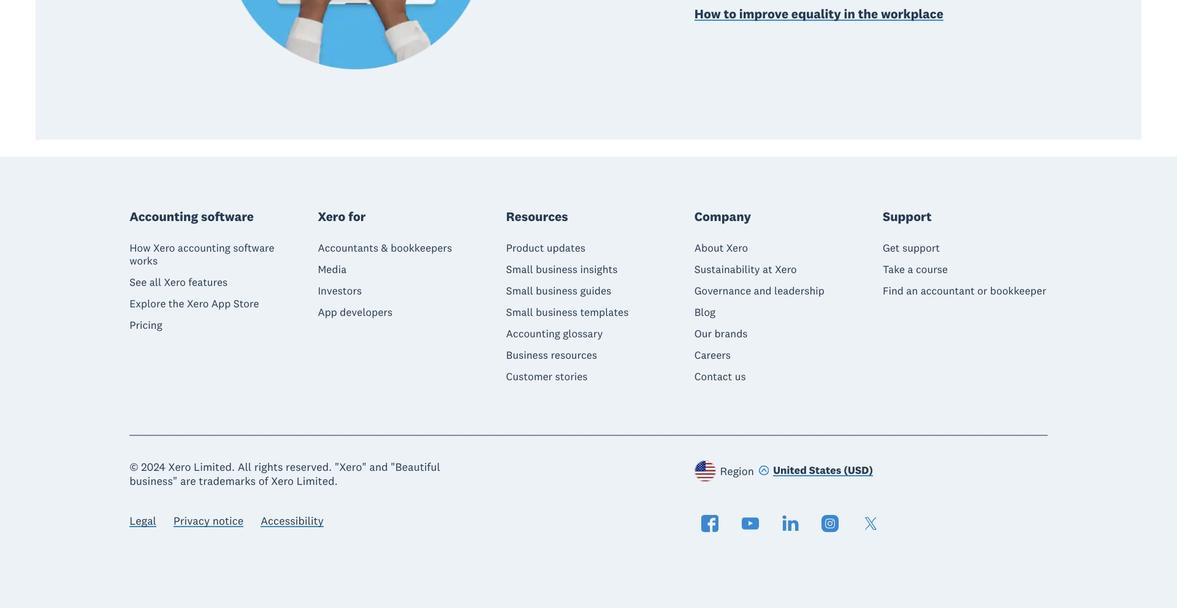Task type: locate. For each thing, give the bounding box(es) containing it.
a
[[908, 263, 913, 277]]

accounting for accounting software
[[130, 209, 198, 225]]

company
[[695, 209, 751, 225]]

small for small business templates
[[506, 306, 533, 320]]

or
[[978, 285, 988, 298]]

contact us link
[[695, 371, 746, 384]]

small business insights
[[506, 263, 618, 277]]

governance and leadership
[[695, 285, 825, 298]]

see all xero features link
[[130, 276, 228, 290]]

1 vertical spatial and
[[369, 461, 388, 475]]

how inside how xero accounting software works
[[130, 242, 151, 255]]

for
[[348, 209, 366, 225]]

xero right of
[[271, 475, 294, 489]]

sustainability at xero link
[[695, 263, 797, 277]]

1 business from the top
[[536, 263, 578, 277]]

2024
[[141, 461, 166, 475]]

software up the accounting
[[201, 209, 254, 225]]

business down small business insights "link"
[[536, 285, 578, 298]]

explore
[[130, 298, 166, 311]]

accounting up the works
[[130, 209, 198, 225]]

0 vertical spatial software
[[201, 209, 254, 225]]

3 small from the top
[[506, 306, 533, 320]]

xero right at
[[775, 263, 797, 277]]

1 horizontal spatial limited.
[[297, 475, 338, 489]]

improve
[[739, 6, 789, 22]]

trademarks
[[199, 475, 256, 489]]

software inside how xero accounting software works
[[233, 242, 274, 255]]

0 horizontal spatial the
[[169, 298, 184, 311]]

1 horizontal spatial accounting
[[506, 328, 560, 341]]

0 horizontal spatial and
[[369, 461, 388, 475]]

xero
[[318, 209, 346, 225], [153, 242, 175, 255], [726, 242, 748, 255], [775, 263, 797, 277], [164, 276, 186, 290], [187, 298, 209, 311], [168, 461, 191, 475], [271, 475, 294, 489]]

business
[[536, 263, 578, 277], [536, 285, 578, 298], [536, 306, 578, 320]]

app developers
[[318, 306, 393, 320]]

1 horizontal spatial how
[[695, 6, 721, 22]]

0 vertical spatial business
[[536, 263, 578, 277]]

privacy notice
[[173, 514, 244, 529]]

0 horizontal spatial limited.
[[194, 461, 235, 475]]

©
[[130, 461, 138, 475]]

legal link
[[130, 514, 156, 531]]

investors
[[318, 285, 362, 298]]

business for insights
[[536, 263, 578, 277]]

and
[[754, 285, 772, 298], [369, 461, 388, 475]]

workplace
[[881, 6, 944, 22]]

resources
[[551, 349, 597, 363]]

find an accountant or bookkeeper
[[883, 285, 1047, 298]]

us
[[735, 371, 746, 384]]

customer stories
[[506, 371, 588, 384]]

limited. up accessibility at the bottom of page
[[297, 475, 338, 489]]

software right the accounting
[[233, 242, 274, 255]]

find an accountant or bookkeeper link
[[883, 285, 1047, 298]]

2 small from the top
[[506, 285, 533, 298]]

and right "xero"
[[369, 461, 388, 475]]

see all xero features
[[130, 276, 228, 290]]

xero up all
[[153, 242, 175, 255]]

business for templates
[[536, 306, 578, 320]]

how for how to improve equality in the workplace
[[695, 6, 721, 22]]

0 horizontal spatial accounting
[[130, 209, 198, 225]]

investors link
[[318, 285, 362, 298]]

in
[[844, 6, 855, 22]]

2 vertical spatial business
[[536, 306, 578, 320]]

media
[[318, 263, 347, 277]]

see
[[130, 276, 147, 290]]

0 vertical spatial small
[[506, 263, 533, 277]]

support
[[903, 242, 940, 255]]

reserved.
[[286, 461, 332, 475]]

app down the investors
[[318, 306, 337, 320]]

0 vertical spatial accounting
[[130, 209, 198, 225]]

product updates link
[[506, 242, 586, 255]]

xero for
[[318, 209, 366, 225]]

youtube image
[[742, 516, 759, 533]]

get support link
[[883, 242, 940, 255]]

the current region is united states image
[[695, 461, 716, 483]]

xero right all
[[164, 276, 186, 290]]

small for small business insights
[[506, 263, 533, 277]]

0 horizontal spatial how
[[130, 242, 151, 255]]

1 horizontal spatial app
[[318, 306, 337, 320]]

accounting up business
[[506, 328, 560, 341]]

0 vertical spatial the
[[858, 6, 878, 22]]

the right in
[[858, 6, 878, 22]]

2 business from the top
[[536, 285, 578, 298]]

resources
[[506, 209, 568, 225]]

get
[[883, 242, 900, 255]]

how up see
[[130, 242, 151, 255]]

1 horizontal spatial and
[[754, 285, 772, 298]]

2 vertical spatial small
[[506, 306, 533, 320]]

business up small business guides 'link'
[[536, 263, 578, 277]]

explore the xero app store
[[130, 298, 259, 311]]

how to improve equality in the workplace link
[[695, 6, 1048, 25]]

1 vertical spatial how
[[130, 242, 151, 255]]

careers
[[695, 349, 731, 363]]

software
[[201, 209, 254, 225], [233, 242, 274, 255]]

app down features
[[211, 298, 231, 311]]

business down small business guides
[[536, 306, 578, 320]]

3 business from the top
[[536, 306, 578, 320]]

0 vertical spatial how
[[695, 6, 721, 22]]

1 vertical spatial accounting
[[506, 328, 560, 341]]

limited.
[[194, 461, 235, 475], [297, 475, 338, 489]]

business"
[[130, 475, 178, 489]]

limited. left all
[[194, 461, 235, 475]]

1 vertical spatial business
[[536, 285, 578, 298]]

accessibility link
[[261, 514, 324, 531]]

accountants & bookkeepers
[[318, 242, 452, 255]]

find
[[883, 285, 904, 298]]

privacy
[[173, 514, 210, 529]]

templates
[[580, 306, 629, 320]]

careers link
[[695, 349, 731, 363]]

and down at
[[754, 285, 772, 298]]

the
[[858, 6, 878, 22], [169, 298, 184, 311]]

(usd)
[[844, 464, 873, 478]]

1 vertical spatial small
[[506, 285, 533, 298]]

sustainability
[[695, 263, 760, 277]]

our brands
[[695, 328, 748, 341]]

1 vertical spatial software
[[233, 242, 274, 255]]

region
[[720, 465, 754, 479]]

how left to
[[695, 6, 721, 22]]

1 small from the top
[[506, 263, 533, 277]]

the down see all xero features
[[169, 298, 184, 311]]

updates
[[547, 242, 586, 255]]

accountants
[[318, 242, 378, 255]]



Task type: vqa. For each thing, say whether or not it's contained in the screenshot.
Privacy notice link
yes



Task type: describe. For each thing, give the bounding box(es) containing it.
course
[[916, 263, 948, 277]]

about
[[695, 242, 724, 255]]

contact us
[[695, 371, 746, 384]]

xero left the for
[[318, 209, 346, 225]]

xero down features
[[187, 298, 209, 311]]

accountants & bookkeepers link
[[318, 242, 452, 255]]

take a course
[[883, 263, 948, 277]]

"xero"
[[335, 461, 367, 475]]

take a course link
[[883, 263, 948, 277]]

support
[[883, 209, 932, 225]]

business for guides
[[536, 285, 578, 298]]

product
[[506, 242, 544, 255]]

all
[[149, 276, 161, 290]]

of
[[259, 475, 268, 489]]

accessibility
[[261, 514, 324, 529]]

how xero accounting software works
[[130, 242, 274, 268]]

pricing link
[[130, 319, 162, 333]]

guides
[[580, 285, 611, 298]]

sustainability at xero
[[695, 263, 797, 277]]

product updates
[[506, 242, 586, 255]]

hands typing on laptop showing xero dashboard. image
[[130, 0, 577, 88]]

xero right 2024 on the bottom left
[[168, 461, 191, 475]]

0 vertical spatial and
[[754, 285, 772, 298]]

accounting for accounting glossary
[[506, 328, 560, 341]]

"beautiful
[[391, 461, 440, 475]]

how for how xero accounting software works
[[130, 242, 151, 255]]

to
[[724, 6, 737, 22]]

business resources
[[506, 349, 597, 363]]

bookkeeper
[[990, 285, 1047, 298]]

about xero link
[[695, 242, 748, 255]]

small business guides link
[[506, 285, 611, 298]]

1 vertical spatial the
[[169, 298, 184, 311]]

customer
[[506, 371, 553, 384]]

united
[[773, 464, 807, 478]]

pricing
[[130, 319, 162, 333]]

twitter image
[[862, 516, 879, 533]]

legal
[[130, 514, 156, 529]]

linkedin image
[[782, 516, 799, 533]]

notice
[[213, 514, 244, 529]]

business
[[506, 349, 548, 363]]

all
[[238, 461, 252, 475]]

equality
[[791, 6, 841, 22]]

© 2024 xero limited. all rights reserved. "xero" and "beautiful business" are trademarks of xero limited.
[[130, 461, 440, 489]]

small for small business guides
[[506, 285, 533, 298]]

accounting glossary
[[506, 328, 603, 341]]

business resources link
[[506, 349, 597, 363]]

0 horizontal spatial app
[[211, 298, 231, 311]]

small business templates
[[506, 306, 629, 320]]

instagram image
[[822, 516, 839, 533]]

united states (usd) button
[[758, 464, 873, 480]]

accounting glossary link
[[506, 328, 603, 341]]

rights
[[254, 461, 283, 475]]

developers
[[340, 306, 393, 320]]

works
[[130, 255, 158, 268]]

features
[[188, 276, 228, 290]]

privacy notice link
[[173, 514, 244, 531]]

how xero accounting software works link
[[130, 242, 294, 268]]

accountant
[[921, 285, 975, 298]]

an
[[906, 285, 918, 298]]

about xero
[[695, 242, 748, 255]]

xero up sustainability at xero 'link'
[[726, 242, 748, 255]]

how to improve equality in the workplace
[[695, 6, 944, 22]]

1 horizontal spatial the
[[858, 6, 878, 22]]

&
[[381, 242, 388, 255]]

and inside © 2024 xero limited. all rights reserved. "xero" and "beautiful business" are trademarks of xero limited.
[[369, 461, 388, 475]]

governance and leadership link
[[695, 285, 825, 298]]

accounting
[[178, 242, 231, 255]]

insights
[[580, 263, 618, 277]]

brands
[[715, 328, 748, 341]]

contact
[[695, 371, 732, 384]]

media link
[[318, 263, 347, 277]]

at
[[763, 263, 773, 277]]

small business templates link
[[506, 306, 629, 320]]

bookkeepers
[[391, 242, 452, 255]]

blog
[[695, 306, 716, 320]]

our brands link
[[695, 328, 748, 341]]

customer stories link
[[506, 371, 588, 384]]

small business insights link
[[506, 263, 618, 277]]

xero inside how xero accounting software works
[[153, 242, 175, 255]]

stories
[[555, 371, 588, 384]]

get support
[[883, 242, 940, 255]]

leadership
[[774, 285, 825, 298]]

facebook image
[[702, 516, 719, 533]]

glossary
[[563, 328, 603, 341]]

blog link
[[695, 306, 716, 320]]

accounting software
[[130, 209, 254, 225]]

explore the xero app store link
[[130, 298, 259, 311]]



